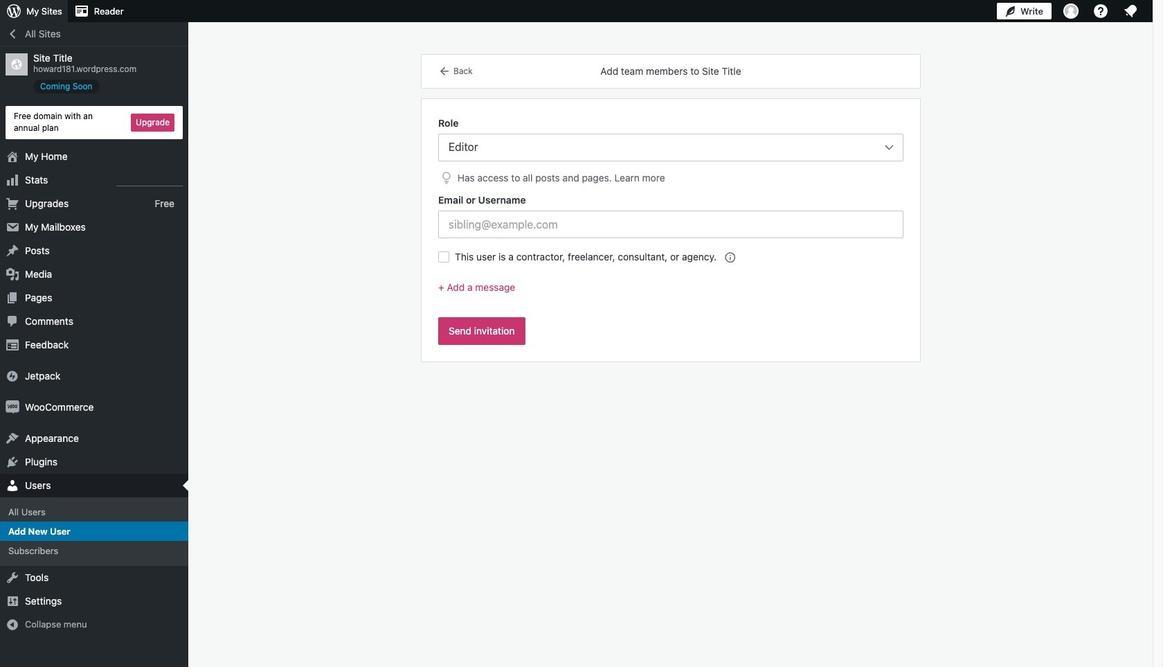 Task type: describe. For each thing, give the bounding box(es) containing it.
1 group from the top
[[439, 116, 904, 187]]

2 group from the top
[[439, 193, 904, 239]]

more information image
[[724, 251, 736, 263]]

2 img image from the top
[[6, 400, 19, 414]]

help image
[[1093, 3, 1110, 19]]

3 group from the top
[[439, 280, 904, 306]]



Task type: vqa. For each thing, say whether or not it's contained in the screenshot.
img to the bottom
yes



Task type: locate. For each thing, give the bounding box(es) containing it.
img image
[[6, 369, 19, 383], [6, 400, 19, 414]]

1 img image from the top
[[6, 369, 19, 383]]

main content
[[422, 55, 921, 362]]

highest hourly views 0 image
[[117, 177, 183, 186]]

1 vertical spatial img image
[[6, 400, 19, 414]]

2 vertical spatial group
[[439, 280, 904, 306]]

sibling@example.com text field
[[439, 211, 904, 239]]

group
[[439, 116, 904, 187], [439, 193, 904, 239], [439, 280, 904, 306]]

None checkbox
[[439, 252, 450, 263]]

0 vertical spatial group
[[439, 116, 904, 187]]

1 vertical spatial group
[[439, 193, 904, 239]]

0 vertical spatial img image
[[6, 369, 19, 383]]

manage your notifications image
[[1123, 3, 1140, 19]]

my profile image
[[1064, 3, 1079, 19]]



